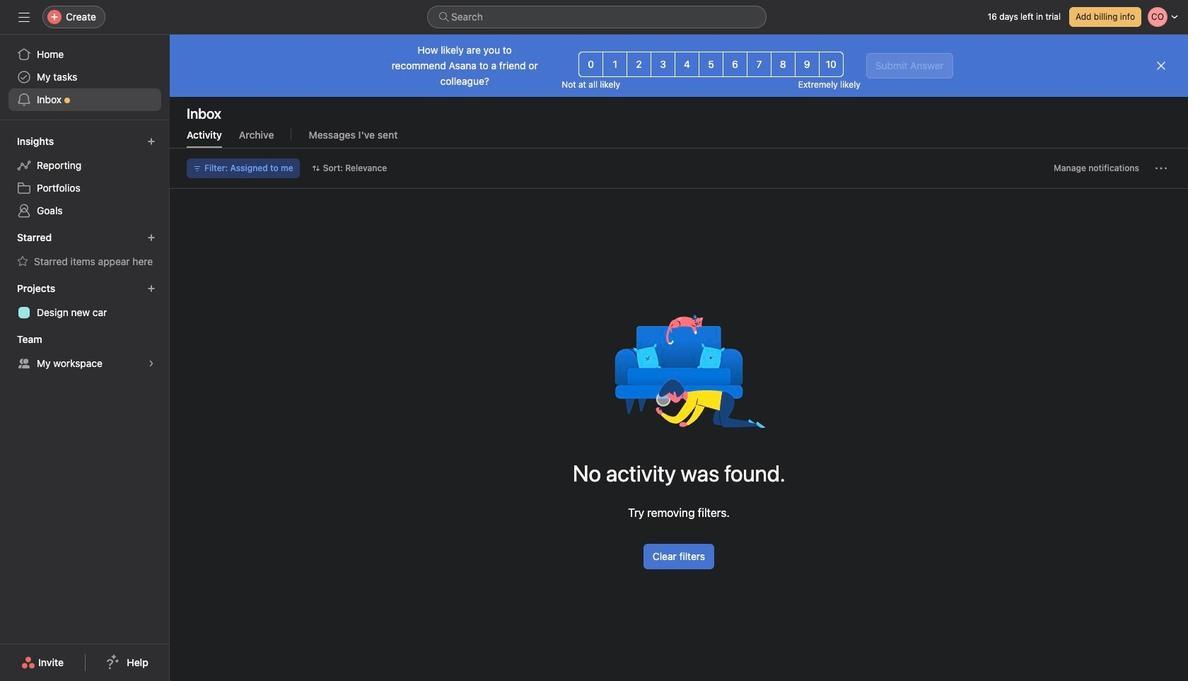 Task type: vqa. For each thing, say whether or not it's contained in the screenshot.
Inbox in the Yeti Inbox is where you get updates, notifications, and messages from your teammates. Send an invite to start collaborating. 32 minutes ago
no



Task type: describe. For each thing, give the bounding box(es) containing it.
new project or portfolio image
[[147, 284, 156, 293]]

global element
[[0, 35, 170, 120]]

teams element
[[0, 327, 170, 378]]

projects element
[[0, 276, 170, 327]]

insights element
[[0, 129, 170, 225]]

starred element
[[0, 225, 170, 276]]



Task type: locate. For each thing, give the bounding box(es) containing it.
sort: relevance image
[[312, 164, 320, 173]]

dismiss image
[[1156, 60, 1168, 71]]

hide sidebar image
[[18, 11, 30, 23]]

see details, my workspace image
[[147, 360, 156, 368]]

list box
[[427, 6, 767, 28]]

add items to starred image
[[147, 234, 156, 242]]

option group
[[579, 52, 844, 77]]

None radio
[[651, 52, 676, 77], [723, 52, 748, 77], [771, 52, 796, 77], [651, 52, 676, 77], [723, 52, 748, 77], [771, 52, 796, 77]]

more actions image
[[1156, 163, 1168, 174]]

None radio
[[579, 52, 604, 77], [603, 52, 628, 77], [627, 52, 652, 77], [675, 52, 700, 77], [699, 52, 724, 77], [747, 52, 772, 77], [795, 52, 820, 77], [819, 52, 844, 77], [579, 52, 604, 77], [603, 52, 628, 77], [627, 52, 652, 77], [675, 52, 700, 77], [699, 52, 724, 77], [747, 52, 772, 77], [795, 52, 820, 77], [819, 52, 844, 77]]

new insights image
[[147, 137, 156, 146]]



